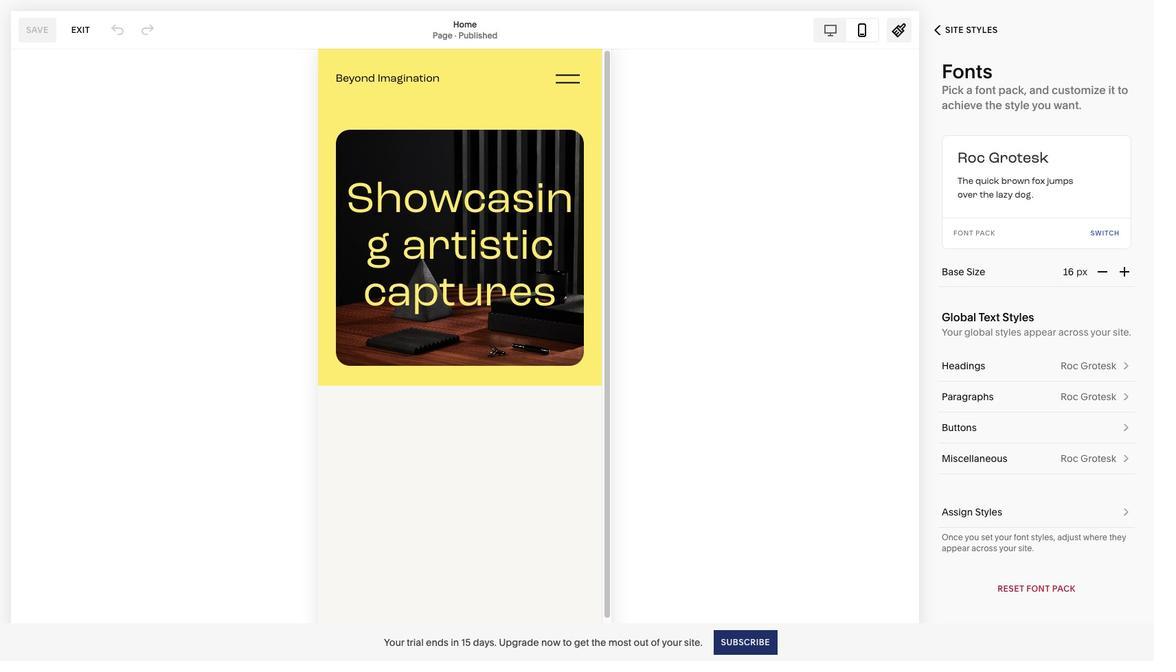 Task type: describe. For each thing, give the bounding box(es) containing it.
quick
[[975, 176, 999, 188]]

set
[[981, 532, 993, 543]]

style
[[1005, 98, 1030, 112]]

reset font pack button
[[998, 577, 1076, 602]]

to for fonts
[[1118, 83, 1128, 97]]

roc grotesk for paragraphs
[[1061, 391, 1116, 403]]

out
[[634, 636, 649, 649]]

you inside fonts pick a font pack, and customize it to achieve the style you want.
[[1032, 98, 1051, 112]]

headings
[[942, 360, 985, 372]]

font inside button
[[1027, 584, 1050, 594]]

assign
[[942, 506, 973, 519]]

site. inside "once you set your font styles, adjust where they appear across your site."
[[1018, 543, 1034, 554]]

published
[[458, 30, 498, 40]]

trial
[[407, 636, 424, 649]]

exit button
[[64, 18, 98, 42]]

home page · published
[[433, 19, 498, 40]]

once
[[942, 532, 963, 543]]

upgrade
[[499, 636, 539, 649]]

grotesk for headings
[[1081, 360, 1116, 372]]

jumps
[[1047, 176, 1074, 188]]

fonts
[[942, 60, 993, 83]]

save button
[[19, 18, 56, 42]]

exit
[[71, 24, 90, 35]]

roc for paragraphs
[[1061, 391, 1078, 403]]

most
[[608, 636, 631, 649]]

and
[[1029, 83, 1049, 97]]

your trial ends in 15 days. upgrade now to get the most out of your site.
[[384, 636, 702, 649]]

it
[[1108, 83, 1115, 97]]

of
[[651, 636, 660, 649]]

a
[[966, 83, 973, 97]]

ends
[[426, 636, 449, 649]]

they
[[1109, 532, 1126, 543]]

buttons
[[942, 422, 977, 434]]

styles
[[995, 326, 1021, 339]]

the
[[958, 176, 973, 188]]

site styles button
[[919, 15, 1013, 45]]

global
[[942, 311, 976, 324]]

pack,
[[999, 83, 1027, 97]]

roc for headings
[[1061, 360, 1078, 372]]

size
[[967, 266, 985, 278]]

font inside "once you set your font styles, adjust where they appear across your site."
[[1014, 532, 1029, 543]]

paragraphs
[[942, 391, 994, 403]]

once you set your font styles, adjust where they appear across your site.
[[942, 532, 1126, 554]]

styles for site styles
[[966, 25, 998, 35]]

miscellaneous
[[942, 453, 1008, 465]]

roc grotesk for headings
[[1061, 360, 1116, 372]]

site. inside global text styles your global styles appear across your site.
[[1113, 326, 1131, 339]]

the inside roc grotesk the quick brown fox jumps over the lazy dog.
[[980, 190, 994, 202]]

days.
[[473, 636, 497, 649]]

site
[[945, 25, 964, 35]]

subscribe
[[721, 637, 770, 647]]



Task type: vqa. For each thing, say whether or not it's contained in the screenshot.
YOUR TRIAL ENDS IN 15 DAYS. UPGRADE NOW TO GET THE MOST OUT OF YOUR SITE.
yes



Task type: locate. For each thing, give the bounding box(es) containing it.
site.
[[1113, 326, 1131, 339], [1018, 543, 1034, 554], [684, 636, 702, 649]]

1 horizontal spatial across
[[1058, 326, 1089, 339]]

1 horizontal spatial your
[[942, 326, 962, 339]]

grotesk for paragraphs
[[1081, 391, 1116, 403]]

roc inside roc grotesk the quick brown fox jumps over the lazy dog.
[[958, 148, 985, 170]]

switch button
[[1091, 218, 1120, 249]]

to right it
[[1118, 83, 1128, 97]]

font down over on the top of the page
[[954, 229, 974, 237]]

home
[[453, 19, 477, 29]]

your inside global text styles your global styles appear across your site.
[[942, 326, 962, 339]]

now
[[541, 636, 560, 649]]

the right the get
[[591, 636, 606, 649]]

the
[[985, 98, 1002, 112], [980, 190, 994, 202], [591, 636, 606, 649]]

the for your
[[591, 636, 606, 649]]

fonts pick a font pack, and customize it to achieve the style you want.
[[942, 60, 1128, 112]]

1 roc grotesk from the top
[[1061, 360, 1116, 372]]

get
[[574, 636, 589, 649]]

styles
[[966, 25, 998, 35], [1003, 311, 1034, 324], [975, 506, 1002, 519]]

styles inside button
[[966, 25, 998, 35]]

base
[[942, 266, 964, 278]]

roc grotesk for miscellaneous
[[1061, 453, 1116, 465]]

customize
[[1052, 83, 1106, 97]]

2 vertical spatial site.
[[684, 636, 702, 649]]

1 horizontal spatial you
[[1032, 98, 1051, 112]]

across inside global text styles your global styles appear across your site.
[[1058, 326, 1089, 339]]

to for your
[[563, 636, 572, 649]]

tab list
[[815, 19, 878, 41]]

1 vertical spatial pack
[[1052, 584, 1076, 594]]

across down px
[[1058, 326, 1089, 339]]

1 vertical spatial appear
[[942, 543, 970, 554]]

0 horizontal spatial your
[[384, 636, 404, 649]]

15
[[461, 636, 471, 649]]

styles,
[[1031, 532, 1055, 543]]

1 vertical spatial site.
[[1018, 543, 1034, 554]]

1 vertical spatial font
[[1014, 532, 1029, 543]]

font pack
[[954, 229, 995, 237]]

want.
[[1054, 98, 1082, 112]]

adjust
[[1057, 532, 1081, 543]]

you inside "once you set your font styles, adjust where they appear across your site."
[[965, 532, 979, 543]]

to
[[1118, 83, 1128, 97], [563, 636, 572, 649]]

pack inside button
[[1052, 584, 1076, 594]]

1 vertical spatial the
[[980, 190, 994, 202]]

2 horizontal spatial site.
[[1113, 326, 1131, 339]]

1 vertical spatial font
[[1027, 584, 1050, 594]]

0 vertical spatial appear
[[1024, 326, 1056, 339]]

2 roc grotesk from the top
[[1061, 391, 1116, 403]]

styles for assign styles
[[975, 506, 1002, 519]]

the down quick
[[980, 190, 994, 202]]

in
[[451, 636, 459, 649]]

px
[[1076, 266, 1087, 278]]

1 horizontal spatial pack
[[1052, 584, 1076, 594]]

3 roc grotesk from the top
[[1061, 453, 1116, 465]]

reset
[[998, 584, 1024, 594]]

your left trial
[[384, 636, 404, 649]]

you down and
[[1032, 98, 1051, 112]]

1 vertical spatial roc grotesk
[[1061, 391, 1116, 403]]

1 vertical spatial across
[[971, 543, 997, 554]]

roc for miscellaneous
[[1061, 453, 1078, 465]]

the inside fonts pick a font pack, and customize it to achieve the style you want.
[[985, 98, 1002, 112]]

to inside fonts pick a font pack, and customize it to achieve the style you want.
[[1118, 83, 1128, 97]]

global text styles your global styles appear across your site.
[[942, 311, 1131, 339]]

0 horizontal spatial site.
[[684, 636, 702, 649]]

your
[[1091, 326, 1111, 339], [995, 532, 1012, 543], [999, 543, 1016, 554], [662, 636, 682, 649]]

where
[[1083, 532, 1107, 543]]

0 vertical spatial you
[[1032, 98, 1051, 112]]

1 horizontal spatial font
[[1014, 532, 1029, 543]]

switch
[[1091, 229, 1120, 237]]

2 vertical spatial the
[[591, 636, 606, 649]]

None text field
[[1063, 264, 1076, 280]]

pack up size
[[976, 229, 995, 237]]

font inside fonts pick a font pack, and customize it to achieve the style you want.
[[975, 83, 996, 97]]

0 vertical spatial roc grotesk
[[1061, 360, 1116, 372]]

text
[[979, 311, 1000, 324]]

subscribe button
[[713, 630, 778, 655]]

styles right site
[[966, 25, 998, 35]]

appear inside "once you set your font styles, adjust where they appear across your site."
[[942, 543, 970, 554]]

0 horizontal spatial you
[[965, 532, 979, 543]]

0 vertical spatial site.
[[1113, 326, 1131, 339]]

you
[[1032, 98, 1051, 112], [965, 532, 979, 543]]

base size
[[942, 266, 985, 278]]

0 vertical spatial to
[[1118, 83, 1128, 97]]

appear down once
[[942, 543, 970, 554]]

1 horizontal spatial site.
[[1018, 543, 1034, 554]]

1 horizontal spatial to
[[1118, 83, 1128, 97]]

1 horizontal spatial font
[[1027, 584, 1050, 594]]

styles inside global text styles your global styles appear across your site.
[[1003, 311, 1034, 324]]

grotesk for miscellaneous
[[1081, 453, 1116, 465]]

reset font pack
[[998, 584, 1076, 594]]

across inside "once you set your font styles, adjust where they appear across your site."
[[971, 543, 997, 554]]

1 vertical spatial styles
[[1003, 311, 1034, 324]]

0 horizontal spatial font
[[954, 229, 974, 237]]

0 vertical spatial your
[[942, 326, 962, 339]]

0 horizontal spatial font
[[975, 83, 996, 97]]

1 horizontal spatial appear
[[1024, 326, 1056, 339]]

appear inside global text styles your global styles appear across your site.
[[1024, 326, 1056, 339]]

you left set at the bottom
[[965, 532, 979, 543]]

site styles
[[945, 25, 998, 35]]

lazy
[[996, 190, 1013, 202]]

to left the get
[[563, 636, 572, 649]]

0 vertical spatial across
[[1058, 326, 1089, 339]]

your inside global text styles your global styles appear across your site.
[[1091, 326, 1111, 339]]

page
[[433, 30, 453, 40]]

dog.
[[1015, 190, 1033, 202]]

across down set at the bottom
[[971, 543, 997, 554]]

achieve
[[942, 98, 983, 112]]

0 horizontal spatial to
[[563, 636, 572, 649]]

font right a
[[975, 83, 996, 97]]

the for fonts
[[985, 98, 1002, 112]]

your down 'global'
[[942, 326, 962, 339]]

0 vertical spatial font
[[954, 229, 974, 237]]

pick
[[942, 83, 964, 97]]

font
[[975, 83, 996, 97], [1014, 532, 1029, 543]]

over
[[958, 190, 978, 202]]

pack
[[976, 229, 995, 237], [1052, 584, 1076, 594]]

0 horizontal spatial pack
[[976, 229, 995, 237]]

0 vertical spatial styles
[[966, 25, 998, 35]]

grotesk
[[989, 148, 1049, 170], [1081, 360, 1116, 372], [1081, 391, 1116, 403], [1081, 453, 1116, 465]]

appear
[[1024, 326, 1056, 339], [942, 543, 970, 554]]

appear right styles
[[1024, 326, 1056, 339]]

assign styles
[[942, 506, 1002, 519]]

1 vertical spatial you
[[965, 532, 979, 543]]

pack down adjust
[[1052, 584, 1076, 594]]

0 vertical spatial font
[[975, 83, 996, 97]]

your
[[942, 326, 962, 339], [384, 636, 404, 649]]

1 vertical spatial to
[[563, 636, 572, 649]]

0 vertical spatial the
[[985, 98, 1002, 112]]

brown
[[1001, 176, 1030, 188]]

font left the styles,
[[1014, 532, 1029, 543]]

0 horizontal spatial appear
[[942, 543, 970, 554]]

0 horizontal spatial across
[[971, 543, 997, 554]]

global
[[964, 326, 993, 339]]

2 vertical spatial styles
[[975, 506, 1002, 519]]

styles up styles
[[1003, 311, 1034, 324]]

fox
[[1032, 176, 1045, 188]]

1 vertical spatial your
[[384, 636, 404, 649]]

font
[[954, 229, 974, 237], [1027, 584, 1050, 594]]

roc grotesk
[[1061, 360, 1116, 372], [1061, 391, 1116, 403], [1061, 453, 1116, 465]]

the left style
[[985, 98, 1002, 112]]

save
[[26, 24, 49, 35]]

styles up set at the bottom
[[975, 506, 1002, 519]]

0 vertical spatial pack
[[976, 229, 995, 237]]

roc
[[958, 148, 985, 170], [1061, 360, 1078, 372], [1061, 391, 1078, 403], [1061, 453, 1078, 465]]

font right the reset
[[1027, 584, 1050, 594]]

roc grotesk the quick brown fox jumps over the lazy dog.
[[958, 148, 1074, 202]]

·
[[455, 30, 457, 40]]

grotesk inside roc grotesk the quick brown fox jumps over the lazy dog.
[[989, 148, 1049, 170]]

2 vertical spatial roc grotesk
[[1061, 453, 1116, 465]]

across
[[1058, 326, 1089, 339], [971, 543, 997, 554]]



